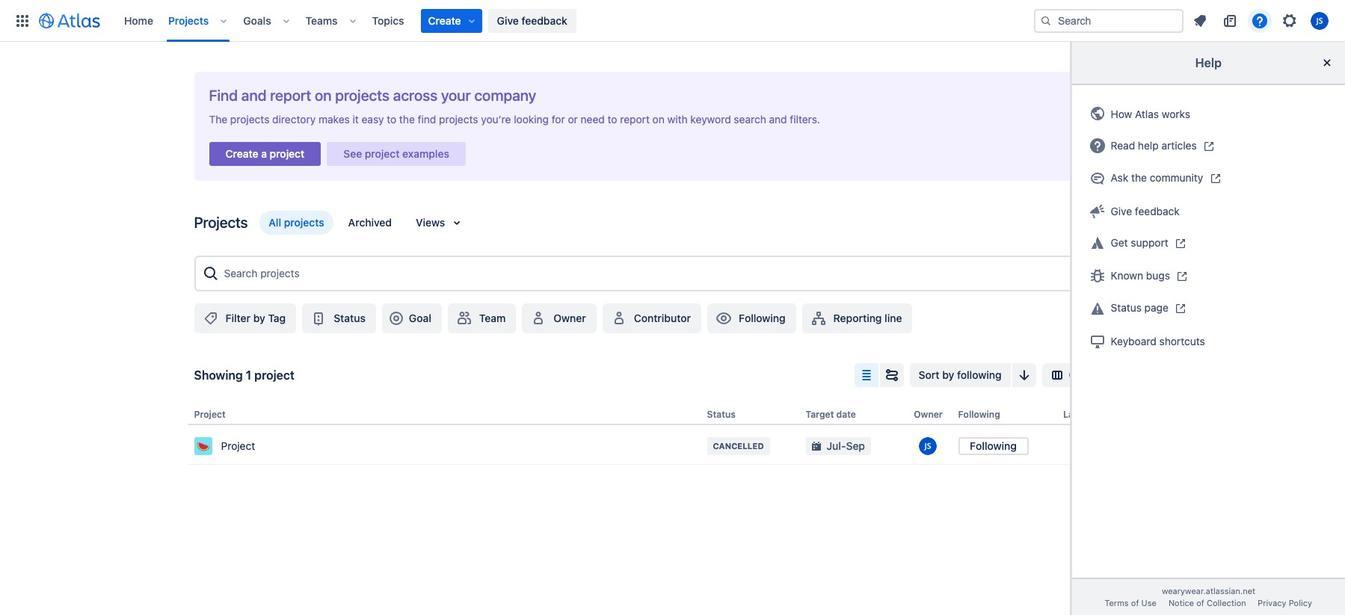 Task type: locate. For each thing, give the bounding box(es) containing it.
0 vertical spatial projects
[[168, 14, 209, 27]]

by left tag
[[253, 312, 265, 324]]

1 vertical spatial feedback
[[1135, 205, 1180, 218]]

0 vertical spatial the
[[399, 113, 415, 126]]

status right status 'icon'
[[334, 312, 366, 324]]

create inside dropdown button
[[428, 14, 461, 27]]

1 horizontal spatial give
[[1111, 205, 1133, 218]]

1 horizontal spatial create
[[428, 14, 461, 27]]

by inside popup button
[[942, 369, 954, 381]]

1 horizontal spatial to
[[608, 113, 617, 126]]

by inside button
[[253, 312, 265, 324]]

how atlas works
[[1111, 108, 1191, 120]]

project link
[[194, 438, 701, 455]]

for
[[552, 113, 565, 126]]

feedback
[[522, 14, 567, 27], [1135, 205, 1180, 218]]

a
[[261, 147, 267, 160]]

1 vertical spatial projects
[[194, 214, 248, 231]]

goal button
[[382, 304, 442, 333]]

projects up search projects icon
[[194, 214, 248, 231]]

ask the community link
[[1084, 162, 1333, 195]]

2 horizontal spatial status
[[1111, 302, 1142, 314]]

1 horizontal spatial status
[[707, 409, 736, 420]]

see project examples button
[[327, 138, 466, 170]]

projects up it
[[335, 87, 390, 104]]

keyboard
[[1111, 335, 1157, 348]]

on
[[315, 87, 332, 104], [653, 113, 665, 126]]

create right "topics"
[[428, 14, 461, 27]]

projects right all
[[284, 216, 324, 229]]

projects right home in the left top of the page
[[168, 14, 209, 27]]

last updated
[[1063, 409, 1121, 420]]

0 vertical spatial on
[[315, 87, 332, 104]]

create a project button
[[209, 138, 321, 170]]

status left the page on the right of the page
[[1111, 302, 1142, 314]]

0 horizontal spatial of
[[1131, 598, 1139, 608]]

0 horizontal spatial following button
[[707, 304, 796, 333]]

1 of from the left
[[1131, 598, 1139, 608]]

create
[[428, 14, 461, 27], [225, 147, 258, 160]]

1 horizontal spatial on
[[653, 113, 665, 126]]

owner
[[554, 312, 586, 324], [914, 409, 943, 420]]

of for use
[[1131, 598, 1139, 608]]

and left filters.
[[769, 113, 787, 126]]

atlas
[[1135, 108, 1159, 120]]

1 vertical spatial owner
[[914, 409, 943, 420]]

feedback inside give feedback link
[[1135, 205, 1180, 218]]

tag image
[[202, 310, 219, 327]]

close image
[[1318, 54, 1336, 72]]

following button
[[707, 304, 796, 333], [958, 438, 1029, 455]]

1 vertical spatial create
[[225, 147, 258, 160]]

1 horizontal spatial the
[[1132, 172, 1147, 184]]

1 vertical spatial on
[[653, 113, 665, 126]]

goals
[[243, 14, 271, 27]]

0 vertical spatial give feedback
[[497, 14, 567, 27]]

account image
[[1311, 12, 1329, 30]]

examples
[[402, 147, 449, 160]]

easy
[[362, 113, 384, 126]]

company
[[474, 87, 536, 104]]

0 horizontal spatial by
[[253, 312, 265, 324]]

to right need
[[608, 113, 617, 126]]

0 horizontal spatial create
[[225, 147, 258, 160]]

display as timeline image
[[883, 366, 901, 384]]

topics
[[372, 14, 404, 27]]

status up the cancelled
[[707, 409, 736, 420]]

2 of from the left
[[1197, 598, 1204, 608]]

archived
[[348, 216, 392, 229]]

0 vertical spatial following
[[739, 312, 786, 324]]

contributor
[[634, 312, 691, 324]]

0 horizontal spatial status
[[334, 312, 366, 324]]

1 vertical spatial the
[[1132, 172, 1147, 184]]

0 horizontal spatial report
[[270, 87, 311, 104]]

give
[[497, 14, 519, 27], [1111, 205, 1133, 218]]

on left with
[[653, 113, 665, 126]]

goal
[[409, 312, 431, 324]]

0 vertical spatial owner
[[554, 312, 586, 324]]

create left a
[[225, 147, 258, 160]]

notice
[[1169, 598, 1194, 608]]

1 horizontal spatial and
[[769, 113, 787, 126]]

all
[[269, 216, 281, 229]]

privacy policy link
[[1258, 597, 1313, 609]]

policy
[[1289, 598, 1313, 608]]

notice of collection
[[1169, 598, 1246, 608]]

search
[[734, 113, 766, 126]]

the left find
[[399, 113, 415, 126]]

notifications image
[[1191, 12, 1209, 30]]

create button
[[421, 9, 482, 33]]

1 horizontal spatial of
[[1197, 598, 1204, 608]]

read
[[1111, 139, 1136, 152]]

give feedback button
[[488, 9, 576, 33]]

0 vertical spatial give
[[497, 14, 519, 27]]

articles
[[1162, 139, 1197, 152]]

create inside button
[[225, 147, 258, 160]]

by for filter
[[253, 312, 265, 324]]

search image
[[1040, 15, 1052, 27]]

1 vertical spatial by
[[942, 369, 954, 381]]

get support link
[[1084, 227, 1333, 259]]

0 horizontal spatial give feedback
[[497, 14, 567, 27]]

1 to from the left
[[387, 113, 396, 126]]

1 horizontal spatial feedback
[[1135, 205, 1180, 218]]

1 vertical spatial project
[[221, 440, 255, 452]]

by right sort
[[942, 369, 954, 381]]

1 horizontal spatial owner
[[914, 409, 943, 420]]

1 vertical spatial report
[[620, 113, 650, 126]]

1 vertical spatial following button
[[958, 438, 1029, 455]]

views
[[416, 216, 445, 229]]

on up makes
[[315, 87, 332, 104]]

0 horizontal spatial give
[[497, 14, 519, 27]]

topics link
[[368, 9, 409, 33]]

teams link
[[301, 9, 342, 33]]

following
[[739, 312, 786, 324], [958, 409, 1000, 420], [970, 440, 1017, 452]]

0 horizontal spatial and
[[241, 87, 267, 104]]

of left use on the bottom of the page
[[1131, 598, 1139, 608]]

ask the community
[[1111, 172, 1204, 184]]

project down 'showing'
[[194, 409, 226, 420]]

updated
[[1085, 409, 1121, 420]]

columns
[[1069, 369, 1112, 381]]

of down wearywear.atlassian.net
[[1197, 598, 1204, 608]]

team button
[[448, 304, 516, 333]]

jul-sep
[[827, 440, 865, 452]]

0 vertical spatial by
[[253, 312, 265, 324]]

showing 1 project
[[194, 369, 295, 382]]

read help articles
[[1111, 139, 1197, 152]]

1 vertical spatial give feedback
[[1111, 205, 1180, 218]]

0 vertical spatial and
[[241, 87, 267, 104]]

banner
[[0, 0, 1345, 42]]

project right a
[[270, 147, 305, 160]]

and right find
[[241, 87, 267, 104]]

date
[[836, 409, 856, 420]]

give inside button
[[497, 14, 519, 27]]

1 vertical spatial give
[[1111, 205, 1133, 218]]

0 vertical spatial feedback
[[522, 14, 567, 27]]

you're
[[481, 113, 511, 126]]

projects
[[335, 87, 390, 104], [230, 113, 269, 126], [439, 113, 478, 126], [284, 216, 324, 229]]

1 horizontal spatial by
[[942, 369, 954, 381]]

give up get
[[1111, 205, 1133, 218]]

status page link
[[1084, 292, 1333, 325]]

page
[[1145, 302, 1169, 314]]

home
[[124, 14, 153, 27]]

0 vertical spatial create
[[428, 14, 461, 27]]

0 horizontal spatial owner
[[554, 312, 586, 324]]

0 vertical spatial report
[[270, 87, 311, 104]]

0 vertical spatial following button
[[707, 304, 796, 333]]

0 horizontal spatial feedback
[[522, 14, 567, 27]]

privacy policy
[[1258, 598, 1313, 608]]

0 horizontal spatial to
[[387, 113, 396, 126]]

report
[[270, 87, 311, 104], [620, 113, 650, 126]]

create a project
[[225, 147, 305, 160]]

0 vertical spatial project
[[194, 409, 226, 420]]

find
[[209, 87, 238, 104]]

1
[[246, 369, 251, 382]]

report up directory
[[270, 87, 311, 104]]

to right easy
[[387, 113, 396, 126]]

filter by tag button
[[194, 304, 296, 333]]

terms of use
[[1105, 598, 1157, 608]]

report right need
[[620, 113, 650, 126]]

give right create dropdown button
[[497, 14, 519, 27]]

help image
[[1251, 12, 1269, 30]]

feedback inside give feedback button
[[522, 14, 567, 27]]

project right 1
[[254, 369, 295, 382]]

projects
[[168, 14, 209, 27], [194, 214, 248, 231]]

sort by following
[[919, 369, 1002, 381]]

1 vertical spatial and
[[769, 113, 787, 126]]

all projects
[[269, 216, 324, 229]]

the right ask
[[1132, 172, 1147, 184]]

filters.
[[790, 113, 820, 126]]

known
[[1111, 269, 1144, 282]]

project down "showing 1 project"
[[221, 440, 255, 452]]

status
[[1111, 302, 1142, 314], [334, 312, 366, 324], [707, 409, 736, 420]]



Task type: describe. For each thing, give the bounding box(es) containing it.
keyboard shortcuts link
[[1084, 325, 1333, 357]]

shortcuts
[[1160, 335, 1206, 348]]

status inside button
[[334, 312, 366, 324]]

collection
[[1207, 598, 1246, 608]]

how
[[1111, 108, 1133, 120]]

columns button
[[1042, 363, 1121, 387]]

showing
[[194, 369, 243, 382]]

sep
[[846, 440, 865, 452]]

tag
[[268, 312, 286, 324]]

use
[[1141, 598, 1157, 608]]

Search projects field
[[219, 260, 1144, 287]]

projects inside top element
[[168, 14, 209, 27]]

1 horizontal spatial report
[[620, 113, 650, 126]]

Search field
[[1034, 9, 1184, 33]]

keyword
[[690, 113, 731, 126]]

how atlas works link
[[1084, 97, 1333, 129]]

project for showing 1 project
[[254, 369, 295, 382]]

target
[[806, 409, 834, 420]]

makes
[[319, 113, 350, 126]]

top element
[[9, 0, 1034, 41]]

project for create a project
[[270, 147, 305, 160]]

of for collection
[[1197, 598, 1204, 608]]

support
[[1131, 236, 1169, 249]]

find and report on projects across your company
[[209, 87, 536, 104]]

line
[[885, 312, 902, 324]]

following image
[[715, 310, 733, 327]]

projects right the
[[230, 113, 269, 126]]

or
[[568, 113, 578, 126]]

switch to... image
[[13, 12, 31, 30]]

see project examples
[[343, 147, 449, 160]]

read help articles link
[[1084, 129, 1333, 162]]

display as list image
[[857, 366, 875, 384]]

sort by following button
[[910, 363, 1011, 387]]

reporting
[[833, 312, 882, 324]]

see
[[343, 147, 362, 160]]

1 horizontal spatial following button
[[958, 438, 1029, 455]]

it
[[353, 113, 359, 126]]

with
[[667, 113, 688, 126]]

settings image
[[1281, 12, 1299, 30]]

the
[[209, 113, 227, 126]]

banner containing home
[[0, 0, 1345, 42]]

create for create
[[428, 14, 461, 27]]

terms
[[1105, 598, 1129, 608]]

following
[[957, 369, 1002, 381]]

goals link
[[239, 9, 276, 33]]

by for sort
[[942, 369, 954, 381]]

2 vertical spatial following
[[970, 440, 1017, 452]]

all projects button
[[260, 211, 333, 235]]

jul-
[[827, 440, 846, 452]]

give feedback inside button
[[497, 14, 567, 27]]

close banner image
[[1124, 90, 1136, 102]]

0 horizontal spatial the
[[399, 113, 415, 126]]

owner inside button
[[554, 312, 586, 324]]

create for create a project
[[225, 147, 258, 160]]

projects inside "all projects" button
[[284, 216, 324, 229]]

views button
[[407, 211, 475, 235]]

help
[[1138, 139, 1159, 152]]

give feedback link
[[1084, 195, 1333, 227]]

wearywear.atlassian.net
[[1162, 586, 1256, 596]]

reporting line button
[[802, 304, 913, 333]]

ask
[[1111, 172, 1129, 184]]

home link
[[120, 9, 158, 33]]

notice of collection link
[[1169, 597, 1246, 609]]

bugs
[[1147, 269, 1171, 282]]

contributor button
[[603, 304, 701, 333]]

get
[[1111, 236, 1128, 249]]

sort
[[919, 369, 940, 381]]

owner button
[[522, 304, 597, 333]]

team
[[479, 312, 506, 324]]

status image
[[310, 310, 328, 327]]

works
[[1162, 108, 1191, 120]]

reverse sort order image
[[1015, 366, 1033, 384]]

archived button
[[339, 211, 401, 235]]

reporting line
[[833, 312, 902, 324]]

need
[[581, 113, 605, 126]]

status button
[[302, 304, 376, 333]]

projects down your
[[439, 113, 478, 126]]

your
[[441, 87, 471, 104]]

filter
[[225, 312, 251, 324]]

search projects image
[[202, 265, 219, 283]]

status inside 'link'
[[1111, 302, 1142, 314]]

projects link
[[164, 9, 213, 33]]

target date
[[806, 409, 856, 420]]

across
[[393, 87, 438, 104]]

1 vertical spatial following
[[958, 409, 1000, 420]]

project right see
[[365, 147, 400, 160]]

2 to from the left
[[608, 113, 617, 126]]

teams
[[306, 14, 338, 27]]

status page
[[1111, 302, 1169, 314]]

help
[[1196, 56, 1222, 70]]

directory
[[272, 113, 316, 126]]

0 horizontal spatial on
[[315, 87, 332, 104]]

community
[[1150, 172, 1204, 184]]

1 horizontal spatial give feedback
[[1111, 205, 1180, 218]]



Task type: vqa. For each thing, say whether or not it's contained in the screenshot.
top HEADING
no



